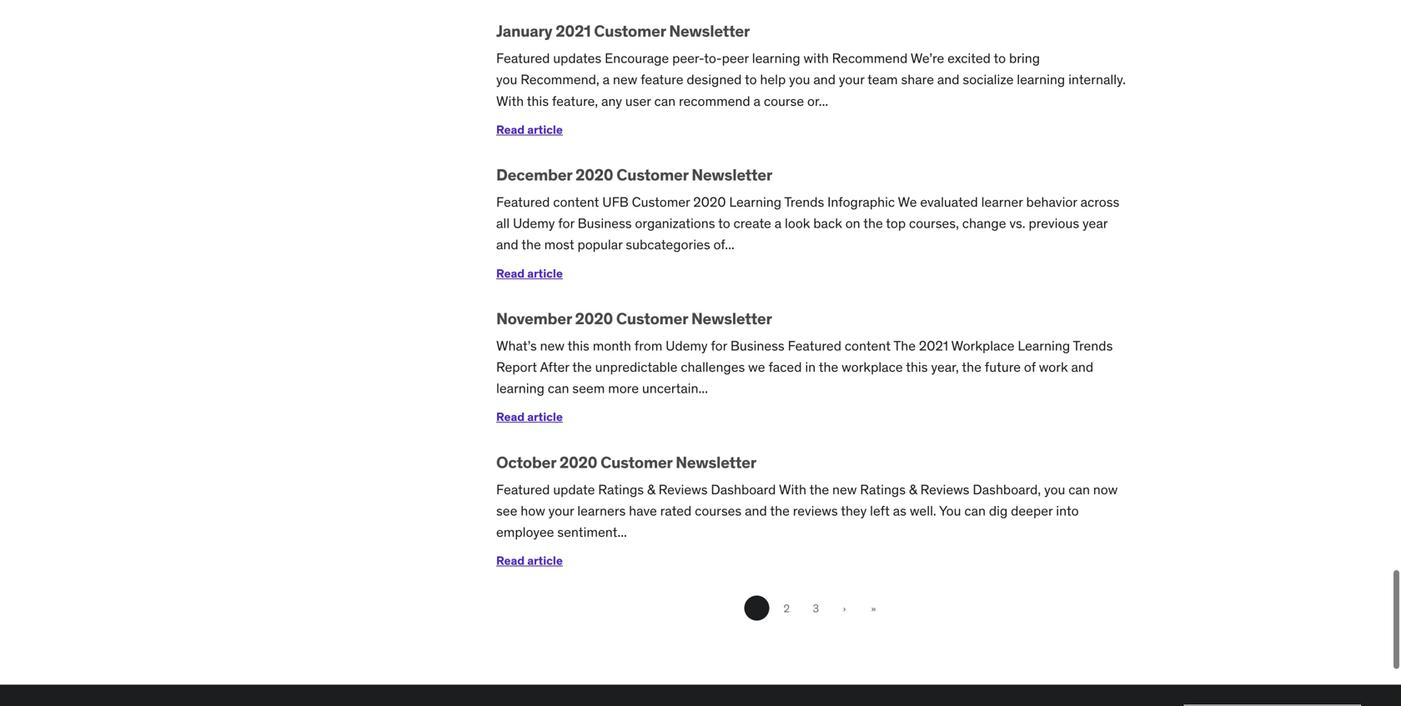 Task type: vqa. For each thing, say whether or not it's contained in the screenshot.
App in 'link'
no



Task type: describe. For each thing, give the bounding box(es) containing it.
featured update ratings & reviews dashboard with the new ratings & reviews dashboard, you can now see how your learners have rated courses and the reviews they left as well. you can dig deeper into employee sentiment...
[[496, 481, 1118, 541]]

previous
[[1029, 215, 1079, 232]]

read for november 2020 customer newsletter
[[496, 410, 525, 425]]

customer inside featured content ufb customer 2020 learning trends infographic we evaluated learner behavior across all udemy for business organizations to create a look back on the top courses, change vs. previous year and the most popular subcategories of...
[[632, 194, 690, 211]]

update
[[553, 481, 595, 498]]

2020 for december
[[575, 165, 613, 185]]

what's new this month from udemy for business featured content the 2021 workplace learning trends report after the unpredictable challenges we faced in the workplace this year, the future of work and learning can seem more uncertain...
[[496, 337, 1113, 397]]

what's
[[496, 337, 537, 354]]

well.
[[910, 502, 936, 519]]

workplace
[[951, 337, 1015, 354]]

help
[[760, 71, 786, 88]]

popular
[[578, 236, 623, 253]]

year
[[1083, 215, 1108, 232]]

customer for january
[[594, 21, 666, 41]]

for inside featured content ufb customer 2020 learning trends infographic we evaluated learner behavior across all udemy for business organizations to create a look back on the top courses, change vs. previous year and the most popular subcategories of...
[[558, 215, 574, 232]]

feature
[[641, 71, 683, 88]]

top
[[886, 215, 906, 232]]

challenges
[[681, 359, 745, 376]]

recommend
[[832, 50, 908, 67]]

and inside featured content ufb customer 2020 learning trends infographic we evaluated learner behavior across all udemy for business organizations to create a look back on the top courses, change vs. previous year and the most popular subcategories of...
[[496, 236, 519, 253]]

any
[[601, 92, 622, 110]]

they
[[841, 502, 867, 519]]

2
[[784, 602, 790, 616]]

»
[[871, 602, 876, 616]]

peer
[[722, 50, 749, 67]]

month
[[593, 337, 631, 354]]

infographic
[[827, 194, 895, 211]]

udemy inside what's new this month from udemy for business featured content the 2021 workplace learning trends report after the unpredictable challenges we faced in the workplace this year, the future of work and learning can seem more uncertain...
[[666, 337, 708, 354]]

feature,
[[552, 92, 598, 110]]

deeper
[[1011, 502, 1053, 519]]

1 reviews from the left
[[659, 481, 708, 498]]

2 link
[[774, 596, 800, 622]]

and inside what's new this month from udemy for business featured content the 2021 workplace learning trends report after the unpredictable challenges we faced in the workplace this year, the future of work and learning can seem more uncertain...
[[1071, 359, 1094, 376]]

sentiment...
[[557, 524, 627, 541]]

team
[[868, 71, 898, 88]]

on
[[845, 215, 860, 232]]

evaluated
[[920, 194, 978, 211]]

business inside what's new this month from udemy for business featured content the 2021 workplace learning trends report after the unpredictable challenges we faced in the workplace this year, the future of work and learning can seem more uncertain...
[[730, 337, 785, 354]]

rated
[[660, 502, 692, 519]]

uncertain...
[[642, 380, 708, 397]]

back
[[813, 215, 842, 232]]

course
[[764, 92, 804, 110]]

content inside what's new this month from udemy for business featured content the 2021 workplace learning trends report after the unpredictable challenges we faced in the workplace this year, the future of work and learning can seem more uncertain...
[[845, 337, 891, 354]]

article for january
[[527, 122, 563, 137]]

year,
[[931, 359, 959, 376]]

the left reviews
[[770, 502, 790, 519]]

read article link for january
[[496, 122, 563, 137]]

ufb
[[602, 194, 629, 211]]

courses,
[[909, 215, 959, 232]]

newsletter for october 2020 customer newsletter
[[676, 452, 756, 472]]

with
[[804, 50, 829, 67]]

across
[[1081, 194, 1120, 211]]

have
[[629, 502, 657, 519]]

›
[[843, 602, 846, 616]]

october 2020 customer newsletter
[[496, 452, 756, 472]]

work
[[1039, 359, 1068, 376]]

article for december
[[527, 266, 563, 281]]

of
[[1024, 359, 1036, 376]]

user
[[625, 92, 651, 110]]

new inside what's new this month from udemy for business featured content the 2021 workplace learning trends report after the unpredictable challenges we faced in the workplace this year, the future of work and learning can seem more uncertain...
[[540, 337, 565, 354]]

customer for december
[[617, 165, 688, 185]]

can up the into
[[1069, 481, 1090, 498]]

excited
[[948, 50, 991, 67]]

featured for october 2020 customer newsletter
[[496, 481, 550, 498]]

and inside featured update ratings & reviews dashboard with the new ratings & reviews dashboard, you can now see how your learners have rated courses and the reviews they left as well. you can dig deeper into employee sentiment...
[[745, 502, 767, 519]]

october 2020 customer newsletter link
[[496, 452, 756, 472]]

november 2020 customer newsletter
[[496, 309, 772, 329]]

trends inside featured content ufb customer 2020 learning trends infographic we evaluated learner behavior across all udemy for business organizations to create a look back on the top courses, change vs. previous year and the most popular subcategories of...
[[784, 194, 824, 211]]

you
[[939, 502, 961, 519]]

seem
[[572, 380, 605, 397]]

› link
[[833, 596, 856, 622]]

you recommend,
[[496, 71, 599, 88]]

can inside featured updates encourage peer-to-peer learning with recommend we're excited to bring you recommend, a new feature designed to help you and your team share and socialize learning internally. with this feature, any user can recommend a course or...
[[654, 92, 676, 110]]

2 vertical spatial this
[[906, 359, 928, 376]]

newsletter for january 2021 customer newsletter
[[669, 21, 750, 41]]

of...
[[714, 236, 735, 253]]

dashboard,
[[973, 481, 1041, 498]]

customer for october
[[601, 452, 672, 472]]

december
[[496, 165, 572, 185]]

2020 inside featured content ufb customer 2020 learning trends infographic we evaluated learner behavior across all udemy for business organizations to create a look back on the top courses, change vs. previous year and the most popular subcategories of...
[[693, 194, 726, 211]]

with inside featured update ratings & reviews dashboard with the new ratings & reviews dashboard, you can now see how your learners have rated courses and the reviews they left as well. you can dig deeper into employee sentiment...
[[779, 481, 807, 498]]

workplace
[[842, 359, 903, 376]]

most
[[544, 236, 574, 253]]

trends inside what's new this month from udemy for business featured content the 2021 workplace learning trends report after the unpredictable challenges we faced in the workplace this year, the future of work and learning can seem more uncertain...
[[1073, 337, 1113, 354]]

november 2020 customer newsletter link
[[496, 309, 772, 329]]

behavior
[[1026, 194, 1077, 211]]

to for december 2020 customer newsletter
[[718, 215, 730, 232]]

read article link for december
[[496, 266, 563, 281]]

vs.
[[1009, 215, 1026, 232]]

designed
[[687, 71, 742, 88]]

we
[[898, 194, 917, 211]]

december 2020 customer newsletter
[[496, 165, 772, 185]]

read article for january
[[496, 122, 563, 137]]

how
[[521, 502, 545, 519]]

read for december 2020 customer newsletter
[[496, 266, 525, 281]]

subcategories
[[626, 236, 710, 253]]

you inside featured updates encourage peer-to-peer learning with recommend we're excited to bring you recommend, a new feature designed to help you and your team share and socialize learning internally. with this feature, any user can recommend a course or...
[[789, 71, 810, 88]]

from
[[634, 337, 662, 354]]

3
[[813, 602, 819, 616]]

to for january 2021 customer newsletter
[[745, 71, 757, 88]]

peer-
[[672, 50, 704, 67]]

2 horizontal spatial to
[[994, 50, 1006, 67]]



Task type: locate. For each thing, give the bounding box(es) containing it.
0 horizontal spatial learning
[[729, 194, 782, 211]]

featured for january 2021 customer newsletter
[[496, 50, 550, 67]]

read article link down employee
[[496, 553, 563, 568]]

can down after
[[548, 380, 569, 397]]

a up any at the left top of the page
[[603, 71, 610, 88]]

1 vertical spatial to
[[745, 71, 757, 88]]

new up after
[[540, 337, 565, 354]]

2 & from the left
[[909, 481, 917, 498]]

featured up how
[[496, 481, 550, 498]]

in
[[805, 359, 816, 376]]

2 article from the top
[[527, 266, 563, 281]]

featured down january
[[496, 50, 550, 67]]

1 vertical spatial business
[[730, 337, 785, 354]]

article for november
[[527, 410, 563, 425]]

1 & from the left
[[647, 481, 655, 498]]

new up they
[[832, 481, 857, 498]]

0 horizontal spatial udemy
[[513, 215, 555, 232]]

learning down bring on the right top of page
[[1017, 71, 1065, 88]]

learning
[[752, 50, 800, 67], [1017, 71, 1065, 88], [496, 380, 545, 397]]

0 vertical spatial business
[[578, 215, 632, 232]]

udemy right all
[[513, 215, 555, 232]]

you inside featured update ratings & reviews dashboard with the new ratings & reviews dashboard, you can now see how your learners have rated courses and the reviews they left as well. you can dig deeper into employee sentiment...
[[1044, 481, 1065, 498]]

& up have
[[647, 481, 655, 498]]

a
[[603, 71, 610, 88], [754, 92, 761, 110], [775, 215, 782, 232]]

this up after
[[568, 337, 590, 354]]

ratings down october 2020 customer newsletter link
[[598, 481, 644, 498]]

and down all
[[496, 236, 519, 253]]

newsletter up create
[[692, 165, 772, 185]]

encourage
[[605, 50, 669, 67]]

customer up organizations
[[632, 194, 690, 211]]

1 vertical spatial new
[[540, 337, 565, 354]]

0 vertical spatial with
[[496, 92, 524, 110]]

0 horizontal spatial you
[[789, 71, 810, 88]]

read article for november
[[496, 410, 563, 425]]

0 horizontal spatial to
[[718, 215, 730, 232]]

reviews up you
[[920, 481, 970, 498]]

change
[[962, 215, 1006, 232]]

read article link for october
[[496, 553, 563, 568]]

content up workplace
[[845, 337, 891, 354]]

december 2020 customer newsletter link
[[496, 165, 772, 185]]

and right work
[[1071, 359, 1094, 376]]

1 horizontal spatial content
[[845, 337, 891, 354]]

learners
[[577, 502, 626, 519]]

read article for december
[[496, 266, 563, 281]]

1 read from the top
[[496, 122, 525, 137]]

we
[[748, 359, 765, 376]]

learning up work
[[1018, 337, 1070, 354]]

1 article from the top
[[527, 122, 563, 137]]

for up 'most'
[[558, 215, 574, 232]]

read article up the october
[[496, 410, 563, 425]]

unpredictable
[[595, 359, 678, 376]]

2 reviews from the left
[[920, 481, 970, 498]]

can down feature
[[654, 92, 676, 110]]

the right in
[[819, 359, 838, 376]]

featured content ufb customer 2020 learning trends infographic we evaluated learner behavior across all udemy for business organizations to create a look back on the top courses, change vs. previous year and the most popular subcategories of...
[[496, 194, 1120, 253]]

a inside featured content ufb customer 2020 learning trends infographic we evaluated learner behavior across all udemy for business organizations to create a look back on the top courses, change vs. previous year and the most popular subcategories of...
[[775, 215, 782, 232]]

newsletter up dashboard
[[676, 452, 756, 472]]

all
[[496, 215, 510, 232]]

1 vertical spatial this
[[568, 337, 590, 354]]

1 horizontal spatial reviews
[[920, 481, 970, 498]]

1 horizontal spatial with
[[779, 481, 807, 498]]

learning
[[729, 194, 782, 211], [1018, 337, 1070, 354]]

0 horizontal spatial ratings
[[598, 481, 644, 498]]

0 horizontal spatial 2021
[[556, 21, 591, 41]]

your down recommend at the top of page
[[839, 71, 865, 88]]

2 vertical spatial learning
[[496, 380, 545, 397]]

2021
[[556, 21, 591, 41], [919, 337, 948, 354]]

newsletter up challenges
[[691, 309, 772, 329]]

internally.
[[1068, 71, 1126, 88]]

read for january 2021 customer newsletter
[[496, 122, 525, 137]]

the up reviews
[[810, 481, 829, 498]]

read down employee
[[496, 553, 525, 568]]

2020 up ufb
[[575, 165, 613, 185]]

1 read article from the top
[[496, 122, 563, 137]]

3 read article from the top
[[496, 410, 563, 425]]

new inside featured updates encourage peer-to-peer learning with recommend we're excited to bring you recommend, a new feature designed to help you and your team share and socialize learning internally. with this feature, any user can recommend a course or...
[[613, 71, 637, 88]]

to up socialize
[[994, 50, 1006, 67]]

with
[[496, 92, 524, 110], [779, 481, 807, 498]]

0 horizontal spatial content
[[553, 194, 599, 211]]

your down update
[[549, 502, 574, 519]]

november
[[496, 309, 572, 329]]

0 vertical spatial udemy
[[513, 215, 555, 232]]

the left 'most'
[[521, 236, 541, 253]]

the
[[894, 337, 916, 354]]

article down feature,
[[527, 122, 563, 137]]

you up the into
[[1044, 481, 1065, 498]]

read article up december
[[496, 122, 563, 137]]

courses
[[695, 502, 742, 519]]

for inside what's new this month from udemy for business featured content the 2021 workplace learning trends report after the unpredictable challenges we faced in the workplace this year, the future of work and learning can seem more uncertain...
[[711, 337, 727, 354]]

customer up "encourage"
[[594, 21, 666, 41]]

to
[[994, 50, 1006, 67], [745, 71, 757, 88], [718, 215, 730, 232]]

4 article from the top
[[527, 553, 563, 568]]

october
[[496, 452, 556, 472]]

1 horizontal spatial this
[[568, 337, 590, 354]]

0 horizontal spatial new
[[540, 337, 565, 354]]

you up course
[[789, 71, 810, 88]]

read
[[496, 122, 525, 137], [496, 266, 525, 281], [496, 410, 525, 425], [496, 553, 525, 568]]

2020 up month
[[575, 309, 613, 329]]

3 link
[[803, 596, 829, 622]]

dashboard
[[711, 481, 776, 498]]

report
[[496, 359, 537, 376]]

1 horizontal spatial udemy
[[666, 337, 708, 354]]

future
[[985, 359, 1021, 376]]

reviews up rated
[[659, 481, 708, 498]]

customer up have
[[601, 452, 672, 472]]

newsletter up to- at the top of page
[[669, 21, 750, 41]]

read article down employee
[[496, 553, 563, 568]]

2 read article from the top
[[496, 266, 563, 281]]

bring
[[1009, 50, 1040, 67]]

0 vertical spatial a
[[603, 71, 610, 88]]

udemy up challenges
[[666, 337, 708, 354]]

with inside featured updates encourage peer-to-peer learning with recommend we're excited to bring you recommend, a new feature designed to help you and your team share and socialize learning internally. with this feature, any user can recommend a course or...
[[496, 92, 524, 110]]

0 horizontal spatial business
[[578, 215, 632, 232]]

1 horizontal spatial learning
[[1018, 337, 1070, 354]]

featured inside what's new this month from udemy for business featured content the 2021 workplace learning trends report after the unpredictable challenges we faced in the workplace this year, the future of work and learning can seem more uncertain...
[[788, 337, 842, 354]]

article for october
[[527, 553, 563, 568]]

newsletter for november 2020 customer newsletter
[[691, 309, 772, 329]]

learning down report
[[496, 380, 545, 397]]

as
[[893, 502, 907, 519]]

trends
[[784, 194, 824, 211], [1073, 337, 1113, 354]]

udemy inside featured content ufb customer 2020 learning trends infographic we evaluated learner behavior across all udemy for business organizations to create a look back on the top courses, change vs. previous year and the most popular subcategories of...
[[513, 215, 555, 232]]

featured
[[496, 50, 550, 67], [496, 194, 550, 211], [788, 337, 842, 354], [496, 481, 550, 498]]

share
[[901, 71, 934, 88]]

1 horizontal spatial trends
[[1073, 337, 1113, 354]]

0 vertical spatial learning
[[729, 194, 782, 211]]

customer up ufb
[[617, 165, 688, 185]]

featured updates encourage peer-to-peer learning with recommend we're excited to bring you recommend, a new feature designed to help you and your team share and socialize learning internally. with this feature, any user can recommend a course or...
[[496, 50, 1126, 110]]

for
[[558, 215, 574, 232], [711, 337, 727, 354]]

new inside featured update ratings & reviews dashboard with the new ratings & reviews dashboard, you can now see how your learners have rated courses and the reviews they left as well. you can dig deeper into employee sentiment...
[[832, 481, 857, 498]]

article up the october
[[527, 410, 563, 425]]

to left help
[[745, 71, 757, 88]]

2020 for november
[[575, 309, 613, 329]]

featured inside featured update ratings & reviews dashboard with the new ratings & reviews dashboard, you can now see how your learners have rated courses and the reviews they left as well. you can dig deeper into employee sentiment...
[[496, 481, 550, 498]]

featured up all
[[496, 194, 550, 211]]

2021 inside what's new this month from udemy for business featured content the 2021 workplace learning trends report after the unpredictable challenges we faced in the workplace this year, the future of work and learning can seem more uncertain...
[[919, 337, 948, 354]]

0 vertical spatial you
[[789, 71, 810, 88]]

0 horizontal spatial your
[[549, 502, 574, 519]]

2 read from the top
[[496, 266, 525, 281]]

1 read article link from the top
[[496, 122, 563, 137]]

0 vertical spatial content
[[553, 194, 599, 211]]

ratings
[[598, 481, 644, 498], [860, 481, 906, 498]]

1 horizontal spatial new
[[613, 71, 637, 88]]

1 horizontal spatial learning
[[752, 50, 800, 67]]

socialize
[[963, 71, 1014, 88]]

january 2021 customer newsletter link
[[496, 21, 750, 41]]

0 vertical spatial 2021
[[556, 21, 591, 41]]

learning inside what's new this month from udemy for business featured content the 2021 workplace learning trends report after the unpredictable challenges we faced in the workplace this year, the future of work and learning can seem more uncertain...
[[1018, 337, 1070, 354]]

read article link for november
[[496, 410, 563, 425]]

read article for october
[[496, 553, 563, 568]]

1 vertical spatial a
[[754, 92, 761, 110]]

0 horizontal spatial trends
[[784, 194, 824, 211]]

look
[[785, 215, 810, 232]]

reviews
[[659, 481, 708, 498], [920, 481, 970, 498]]

after
[[540, 359, 569, 376]]

2 horizontal spatial a
[[775, 215, 782, 232]]

0 vertical spatial this
[[527, 92, 549, 110]]

recommend
[[679, 92, 750, 110]]

0 vertical spatial your
[[839, 71, 865, 88]]

learning inside featured content ufb customer 2020 learning trends infographic we evaluated learner behavior across all udemy for business organizations to create a look back on the top courses, change vs. previous year and the most popular subcategories of...
[[729, 194, 782, 211]]

2020 up organizations
[[693, 194, 726, 211]]

content left ufb
[[553, 194, 599, 211]]

2021 up year,
[[919, 337, 948, 354]]

3 read article link from the top
[[496, 410, 563, 425]]

read article link up the october
[[496, 410, 563, 425]]

more
[[608, 380, 639, 397]]

0 horizontal spatial this
[[527, 92, 549, 110]]

1 vertical spatial for
[[711, 337, 727, 354]]

this down "the" in the right of the page
[[906, 359, 928, 376]]

4 read article link from the top
[[496, 553, 563, 568]]

0 horizontal spatial &
[[647, 481, 655, 498]]

customer up from
[[616, 309, 688, 329]]

read article down 'most'
[[496, 266, 563, 281]]

the down workplace
[[962, 359, 982, 376]]

ratings up left
[[860, 481, 906, 498]]

read for october 2020 customer newsletter
[[496, 553, 525, 568]]

the
[[863, 215, 883, 232], [521, 236, 541, 253], [572, 359, 592, 376], [819, 359, 838, 376], [962, 359, 982, 376], [810, 481, 829, 498], [770, 502, 790, 519]]

this down you recommend,
[[527, 92, 549, 110]]

and up or... in the right of the page
[[813, 71, 836, 88]]

a left look
[[775, 215, 782, 232]]

2 vertical spatial new
[[832, 481, 857, 498]]

2 horizontal spatial this
[[906, 359, 928, 376]]

1 vertical spatial your
[[549, 502, 574, 519]]

and
[[813, 71, 836, 88], [937, 71, 960, 88], [496, 236, 519, 253], [1071, 359, 1094, 376], [745, 502, 767, 519]]

featured up in
[[788, 337, 842, 354]]

or...
[[807, 92, 828, 110]]

faced
[[769, 359, 802, 376]]

2 vertical spatial to
[[718, 215, 730, 232]]

business
[[578, 215, 632, 232], [730, 337, 785, 354]]

2 read article link from the top
[[496, 266, 563, 281]]

and down excited
[[937, 71, 960, 88]]

2 horizontal spatial learning
[[1017, 71, 1065, 88]]

we're
[[911, 50, 944, 67]]

2 vertical spatial a
[[775, 215, 782, 232]]

read up december
[[496, 122, 525, 137]]

1 horizontal spatial 2021
[[919, 337, 948, 354]]

into
[[1056, 502, 1079, 519]]

2020 for october
[[559, 452, 597, 472]]

1 vertical spatial udemy
[[666, 337, 708, 354]]

1 horizontal spatial business
[[730, 337, 785, 354]]

learning up help
[[752, 50, 800, 67]]

customer for november
[[616, 309, 688, 329]]

0 horizontal spatial with
[[496, 92, 524, 110]]

1 horizontal spatial ratings
[[860, 481, 906, 498]]

1 vertical spatial learning
[[1018, 337, 1070, 354]]

your inside featured update ratings & reviews dashboard with the new ratings & reviews dashboard, you can now see how your learners have rated courses and the reviews they left as well. you can dig deeper into employee sentiment...
[[549, 502, 574, 519]]

a down help
[[754, 92, 761, 110]]

left
[[870, 502, 890, 519]]

and down dashboard
[[745, 502, 767, 519]]

1 ratings from the left
[[598, 481, 644, 498]]

1 horizontal spatial &
[[909, 481, 917, 498]]

2 ratings from the left
[[860, 481, 906, 498]]

can left dig
[[964, 502, 986, 519]]

4 read article from the top
[[496, 553, 563, 568]]

1 horizontal spatial a
[[754, 92, 761, 110]]

3 read from the top
[[496, 410, 525, 425]]

reviews
[[793, 502, 838, 519]]

read article link down 'most'
[[496, 266, 563, 281]]

create
[[734, 215, 771, 232]]

» link
[[861, 596, 886, 622]]

0 horizontal spatial learning
[[496, 380, 545, 397]]

business up popular
[[578, 215, 632, 232]]

3 article from the top
[[527, 410, 563, 425]]

content inside featured content ufb customer 2020 learning trends infographic we evaluated learner behavior across all udemy for business organizations to create a look back on the top courses, change vs. previous year and the most popular subcategories of...
[[553, 194, 599, 211]]

learning up create
[[729, 194, 782, 211]]

1 horizontal spatial you
[[1044, 481, 1065, 498]]

1 horizontal spatial for
[[711, 337, 727, 354]]

with down you recommend,
[[496, 92, 524, 110]]

learner
[[981, 194, 1023, 211]]

business inside featured content ufb customer 2020 learning trends infographic we evaluated learner behavior across all udemy for business organizations to create a look back on the top courses, change vs. previous year and the most popular subcategories of...
[[578, 215, 632, 232]]

see
[[496, 502, 517, 519]]

read up the october
[[496, 410, 525, 425]]

to up of...
[[718, 215, 730, 232]]

the right the on at the top right of page
[[863, 215, 883, 232]]

featured inside featured updates encourage peer-to-peer learning with recommend we're excited to bring you recommend, a new feature designed to help you and your team share and socialize learning internally. with this feature, any user can recommend a course or...
[[496, 50, 550, 67]]

featured for december 2020 customer newsletter
[[496, 194, 550, 211]]

4 read from the top
[[496, 553, 525, 568]]

content
[[553, 194, 599, 211], [845, 337, 891, 354]]

updates
[[553, 50, 602, 67]]

1 vertical spatial 2021
[[919, 337, 948, 354]]

1 horizontal spatial to
[[745, 71, 757, 88]]

this inside featured updates encourage peer-to-peer learning with recommend we're excited to bring you recommend, a new feature designed to help you and your team share and socialize learning internally. with this feature, any user can recommend a course or...
[[527, 92, 549, 110]]

this
[[527, 92, 549, 110], [568, 337, 590, 354], [906, 359, 928, 376]]

article down 'most'
[[527, 266, 563, 281]]

2020 up update
[[559, 452, 597, 472]]

the up seem
[[572, 359, 592, 376]]

1 vertical spatial learning
[[1017, 71, 1065, 88]]

0 horizontal spatial reviews
[[659, 481, 708, 498]]

0 vertical spatial to
[[994, 50, 1006, 67]]

article down employee
[[527, 553, 563, 568]]

0 vertical spatial trends
[[784, 194, 824, 211]]

to inside featured content ufb customer 2020 learning trends infographic we evaluated learner behavior across all udemy for business organizations to create a look back on the top courses, change vs. previous year and the most popular subcategories of...
[[718, 215, 730, 232]]

dig
[[989, 502, 1008, 519]]

0 vertical spatial new
[[613, 71, 637, 88]]

new down "encourage"
[[613, 71, 637, 88]]

newsletter for december 2020 customer newsletter
[[692, 165, 772, 185]]

business up we
[[730, 337, 785, 354]]

read down all
[[496, 266, 525, 281]]

can inside what's new this month from udemy for business featured content the 2021 workplace learning trends report after the unpredictable challenges we faced in the workplace this year, the future of work and learning can seem more uncertain...
[[548, 380, 569, 397]]

1 vertical spatial content
[[845, 337, 891, 354]]

0 horizontal spatial a
[[603, 71, 610, 88]]

1 vertical spatial you
[[1044, 481, 1065, 498]]

now
[[1093, 481, 1118, 498]]

learning inside what's new this month from udemy for business featured content the 2021 workplace learning trends report after the unpredictable challenges we faced in the workplace this year, the future of work and learning can seem more uncertain...
[[496, 380, 545, 397]]

for up challenges
[[711, 337, 727, 354]]

read article link up december
[[496, 122, 563, 137]]

january
[[496, 21, 552, 41]]

0 vertical spatial for
[[558, 215, 574, 232]]

1 vertical spatial with
[[779, 481, 807, 498]]

1 vertical spatial trends
[[1073, 337, 1113, 354]]

read article link
[[496, 122, 563, 137], [496, 266, 563, 281], [496, 410, 563, 425], [496, 553, 563, 568]]

with up reviews
[[779, 481, 807, 498]]

0 vertical spatial learning
[[752, 50, 800, 67]]

0 horizontal spatial for
[[558, 215, 574, 232]]

& up well.
[[909, 481, 917, 498]]

january 2021 customer newsletter
[[496, 21, 750, 41]]

featured inside featured content ufb customer 2020 learning trends infographic we evaluated learner behavior across all udemy for business organizations to create a look back on the top courses, change vs. previous year and the most popular subcategories of...
[[496, 194, 550, 211]]

read article
[[496, 122, 563, 137], [496, 266, 563, 281], [496, 410, 563, 425], [496, 553, 563, 568]]

your inside featured updates encourage peer-to-peer learning with recommend we're excited to bring you recommend, a new feature designed to help you and your team share and socialize learning internally. with this feature, any user can recommend a course or...
[[839, 71, 865, 88]]

2021 up 'updates'
[[556, 21, 591, 41]]

2 horizontal spatial new
[[832, 481, 857, 498]]

1 horizontal spatial your
[[839, 71, 865, 88]]



